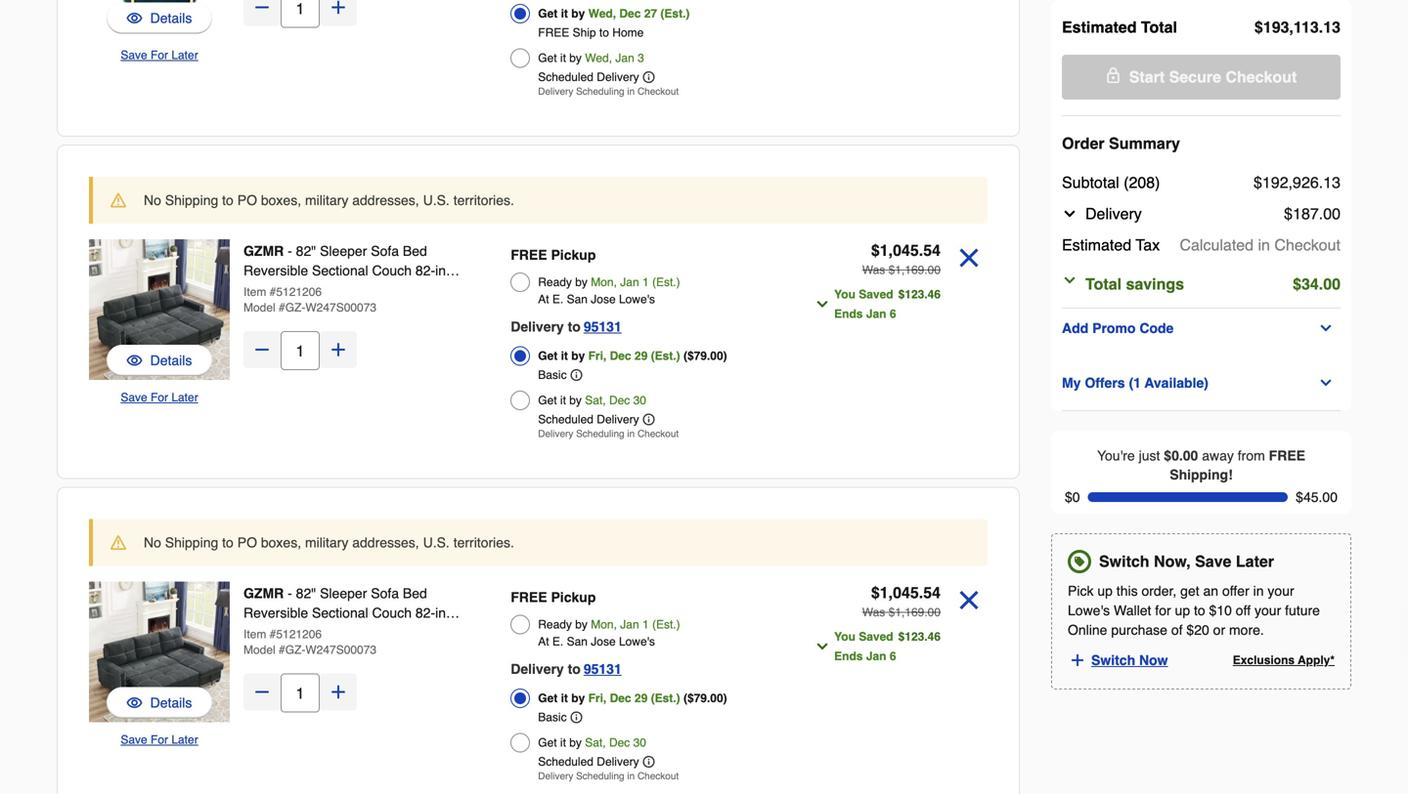 Task type: vqa. For each thing, say whether or not it's contained in the screenshot.
1st "For" from the bottom of the page
yes



Task type: locate. For each thing, give the bounding box(es) containing it.
0 vertical spatial -
[[288, 243, 292, 259]]

0 vertical spatial u.s.
[[423, 193, 450, 208]]

1 vertical spatial get it by fri, dec 29 (est.) ($79.00)
[[538, 692, 727, 706]]

minus image for plus icon to the top
[[252, 0, 272, 17]]

0 vertical spatial save for later
[[121, 48, 198, 62]]

you're
[[1097, 448, 1135, 464]]

save for later
[[121, 48, 198, 62], [121, 391, 198, 405], [121, 734, 198, 748]]

quickview image
[[127, 351, 142, 371], [127, 694, 142, 713]]

order summary
[[1062, 134, 1180, 153]]

0 horizontal spatial up
[[1097, 584, 1113, 600]]

stepper number input field with increment and decrement buttons number field for bottommost plus icon the minus icon
[[281, 674, 320, 713]]

1,045 left remove item image
[[880, 584, 919, 602]]

2 shipping from the top
[[165, 535, 218, 551]]

1 free pickup from the top
[[511, 247, 596, 263]]

1 vertical spatial up
[[1175, 603, 1190, 619]]

1 vertical spatial scheduled
[[538, 413, 593, 427]]

2 bed from the top
[[403, 586, 427, 602]]

3 for from the top
[[151, 734, 168, 748]]

1 vertical spatial u.s.
[[423, 535, 450, 551]]

from
[[1238, 448, 1265, 464]]

ready by mon, jan 1 (est.) for 95131 button for remove item image's option group
[[538, 618, 680, 632]]

remove item image
[[952, 584, 986, 617]]

plus image
[[329, 0, 348, 17], [1069, 652, 1086, 670], [329, 683, 348, 703]]

u.s. for warning image
[[423, 193, 450, 208]]

basic
[[538, 369, 567, 382], [538, 711, 567, 725]]

1 82" sleeper sofa bed reversible sectional couch 82-in modern black polyester/blend reclining sofa image from the top
[[89, 240, 230, 380]]

no right warning icon
[[144, 535, 161, 551]]

your
[[1268, 584, 1294, 600], [1255, 603, 1281, 619]]

1 vertical spatial $ 1,045 . 54 was $ 1,169 .00
[[862, 584, 941, 620]]

29
[[635, 350, 648, 363], [635, 692, 648, 706]]

0 vertical spatial free pickup
[[511, 247, 596, 263]]

0 vertical spatial no
[[144, 193, 161, 208]]

chevron down image for remove item image
[[815, 639, 830, 655]]

save for save for later 'button' corresponding to quickview image related to warning icon
[[121, 734, 147, 748]]

2 modern from the top
[[243, 625, 290, 641]]

0 vertical spatial 82-
[[415, 263, 435, 279]]

0 vertical spatial save for later button
[[121, 45, 198, 65]]

shipping right warning image
[[165, 193, 218, 208]]

2 vertical spatial delivery scheduling in checkout
[[538, 771, 679, 783]]

exclusions apply*
[[1233, 654, 1335, 668]]

item for warning image quickview image
[[243, 286, 266, 299]]

1 vertical spatial 29
[[635, 692, 648, 706]]

couch for remove item image's option group
[[372, 606, 412, 621]]

1 95131 button from the top
[[584, 315, 622, 339]]

reclining
[[243, 302, 300, 318], [243, 645, 300, 661]]

0 vertical spatial no shipping to po boxes, military addresses, u.s. territories.
[[144, 193, 514, 208]]

1 you from the top
[[834, 288, 856, 302]]

6
[[890, 308, 896, 321], [890, 650, 896, 664]]

1 vertical spatial quickview image
[[127, 694, 142, 713]]

2 details from the top
[[150, 353, 192, 369]]

get it by wed, jan 3
[[538, 51, 644, 65]]

1 black from the top
[[294, 283, 327, 298]]

1 vertical spatial 82" sleeper sofa bed reversible sectional couch 82-in modern black polyester/blend reclining sofa
[[243, 586, 446, 661]]

1 vertical spatial sleeper
[[320, 586, 367, 602]]

0 vertical spatial black
[[294, 283, 327, 298]]

1 vertical spatial 95131
[[584, 662, 622, 678]]

scheduling for remove item image's option group
[[576, 771, 624, 783]]

$ 1,045 . 54 was $ 1,169 .00 left remove item image
[[862, 584, 941, 620]]

secure image
[[1106, 67, 1121, 83]]

#5121206 for quickview image related to warning icon
[[270, 628, 322, 642]]

29 for remove item icon
[[635, 350, 648, 363]]

option group
[[511, 242, 782, 445], [511, 584, 782, 788]]

details for quickview icon
[[150, 10, 192, 26]]

switch up this
[[1099, 553, 1149, 571]]

no
[[144, 193, 161, 208], [144, 535, 161, 551]]

1 vertical spatial you
[[834, 631, 856, 644]]

2 item #5121206 model #gz-w247s00073 from the top
[[243, 628, 377, 658]]

1 po from the top
[[237, 193, 257, 208]]

0 vertical spatial lowe's
[[619, 293, 655, 307]]

0 vertical spatial bed
[[403, 243, 427, 259]]

lowe's for remove item icon
[[619, 293, 655, 307]]

1 vertical spatial mon,
[[591, 618, 617, 632]]

1 vertical spatial chevron down image
[[1318, 321, 1334, 336]]

0 horizontal spatial total
[[1085, 275, 1122, 293]]

summary
[[1109, 134, 1180, 153]]

2 at e. san jose lowe's from the top
[[538, 636, 655, 649]]

1 saved from the top
[[859, 288, 893, 302]]

item #5121206 model #gz-w247s00073 for quickview image related to warning icon
[[243, 628, 377, 658]]

0 vertical spatial 30
[[633, 394, 646, 408]]

at for remove item image's option group
[[538, 636, 549, 649]]

2 free pickup from the top
[[511, 590, 596, 606]]

1,169 for remove item image
[[895, 606, 924, 620]]

1 vertical spatial po
[[237, 535, 257, 551]]

0 vertical spatial sat,
[[585, 394, 606, 408]]

u.s.
[[423, 193, 450, 208], [423, 535, 450, 551]]

0 vertical spatial sleeper
[[320, 243, 367, 259]]

0 vertical spatial at
[[538, 293, 549, 307]]

2 sat, from the top
[[585, 737, 606, 750]]

military for remove item image's option group
[[305, 535, 348, 551]]

for
[[151, 48, 168, 62], [151, 391, 168, 405], [151, 734, 168, 748]]

1 82" sleeper sofa bed reversible sectional couch 82-in modern black polyester/blend reclining sofa from the top
[[243, 243, 446, 318]]

pickup
[[551, 247, 596, 263], [551, 590, 596, 606]]

1 no shipping to po boxes, military addresses, u.s. territories. from the top
[[144, 193, 514, 208]]

34
[[1301, 275, 1319, 293]]

Stepper number input field with increment and decrement buttons number field
[[281, 0, 320, 28], [281, 331, 320, 371], [281, 674, 320, 713]]

wed, up free ship to home
[[588, 7, 616, 21]]

1 vertical spatial 82" sleeper sofa bed reversible sectional couch 82-in modern black polyester/blend reclining sofa image
[[89, 582, 230, 723]]

wallet
[[1114, 603, 1151, 619]]

1 vertical spatial delivery scheduling in checkout
[[538, 429, 679, 440]]

0 vertical spatial wed,
[[588, 7, 616, 21]]

addresses,
[[352, 193, 419, 208], [352, 535, 419, 551]]

total
[[1141, 18, 1177, 36], [1085, 275, 1122, 293]]

0 vertical spatial 54
[[923, 242, 941, 260]]

.00 left remove item image
[[924, 606, 941, 620]]

w247s00073
[[305, 301, 377, 315], [305, 644, 377, 658]]

basic for option group corresponding to remove item icon
[[538, 369, 567, 382]]

0 vertical spatial addresses,
[[352, 193, 419, 208]]

2 1,045 from the top
[[880, 584, 919, 602]]

save for save for later 'button' corresponding to quickview icon
[[121, 48, 147, 62]]

switch
[[1099, 553, 1149, 571], [1091, 653, 1135, 669]]

2 gzmr from the top
[[243, 586, 284, 602]]

1 vertical spatial -
[[288, 586, 292, 602]]

2 scheduling from the top
[[576, 429, 624, 440]]

add
[[1062, 321, 1089, 336]]

later
[[171, 48, 198, 62], [171, 391, 198, 405], [1236, 553, 1274, 571], [171, 734, 198, 748]]

$
[[1254, 18, 1263, 36], [1254, 174, 1262, 192], [1284, 205, 1293, 223], [871, 242, 880, 260], [888, 264, 895, 277], [1293, 275, 1301, 293], [898, 288, 905, 302], [1164, 448, 1171, 464], [871, 584, 880, 602], [888, 606, 895, 620], [898, 631, 905, 644]]

1 vertical spatial item #5121206 model #gz-w247s00073
[[243, 628, 377, 658]]

1 details from the top
[[150, 10, 192, 26]]

minus image
[[252, 0, 272, 17], [252, 340, 272, 360], [252, 683, 272, 703]]

1 territories. from the top
[[453, 193, 514, 208]]

subtotal (208)
[[1062, 174, 1160, 192]]

delivery scheduling in checkout for option group corresponding to remove item icon
[[538, 429, 679, 440]]

was left remove item image
[[862, 606, 885, 620]]

($79.00)
[[683, 350, 727, 363], [683, 692, 727, 706]]

0 vertical spatial at e. san jose lowe's
[[538, 293, 655, 307]]

1 82- from the top
[[415, 263, 435, 279]]

chevron down image
[[1062, 206, 1078, 222], [815, 297, 830, 312], [815, 639, 830, 655]]

2 mon, from the top
[[591, 618, 617, 632]]

no shipping to po boxes, military addresses, u.s. territories. for remove item image's option group
[[144, 535, 514, 551]]

jose
[[591, 293, 616, 307], [591, 636, 616, 649]]

wed, for wed, dec 27
[[588, 7, 616, 21]]

0 vertical spatial quickview image
[[127, 351, 142, 371]]

2 for from the top
[[151, 391, 168, 405]]

away
[[1202, 448, 1234, 464]]

54 left remove item image
[[923, 584, 941, 602]]

chevron down image inside add promo code 'link'
[[1318, 321, 1334, 336]]

polyester/blend
[[331, 283, 427, 298], [331, 625, 427, 641]]

2 item from the top
[[243, 628, 266, 642]]

3 save for later from the top
[[121, 734, 198, 748]]

1 military from the top
[[305, 193, 348, 208]]

1,169 left remove item icon
[[895, 264, 924, 277]]

- for warning image
[[288, 243, 292, 259]]

1 was from the top
[[862, 264, 885, 277]]

1 vertical spatial saved
[[859, 631, 893, 644]]

2 $ 1,045 . 54 was $ 1,169 .00 from the top
[[862, 584, 941, 620]]

13 up $ 187 .00 at right top
[[1323, 174, 1341, 192]]

now,
[[1154, 553, 1191, 571]]

total down estimated tax
[[1085, 275, 1122, 293]]

sleeper for option group corresponding to remove item icon
[[320, 243, 367, 259]]

1 vertical spatial #gz-
[[279, 644, 305, 658]]

1 1,169 from the top
[[895, 264, 924, 277]]

it
[[561, 7, 568, 21], [560, 51, 566, 65], [561, 350, 568, 363], [560, 394, 566, 408], [561, 692, 568, 706], [560, 737, 566, 750]]

1 modern from the top
[[243, 283, 290, 298]]

.00 down $ 192,926 . 13
[[1319, 205, 1341, 223]]

gzmr -
[[243, 243, 296, 259], [243, 586, 296, 602]]

1,045 for remove item icon
[[880, 242, 919, 260]]

your up future
[[1268, 584, 1294, 600]]

13 for $ 192,926 . 13
[[1323, 174, 1341, 192]]

2 couch from the top
[[372, 606, 412, 621]]

saved
[[859, 288, 893, 302], [859, 631, 893, 644]]

get it by fri, dec 29 (est.) ($79.00)
[[538, 350, 727, 363], [538, 692, 727, 706]]

30
[[633, 394, 646, 408], [633, 737, 646, 750]]

2 get it by fri, dec 29 (est.) ($79.00) from the top
[[538, 692, 727, 706]]

add promo code
[[1062, 321, 1174, 336]]

no right warning image
[[144, 193, 161, 208]]

1 get it by sat, dec 30 from the top
[[538, 394, 646, 408]]

0 vertical spatial gzmr
[[243, 243, 284, 259]]

shipping right warning icon
[[165, 535, 218, 551]]

2 was from the top
[[862, 606, 885, 620]]

1 vertical spatial fri,
[[588, 692, 606, 706]]

lowe's for remove item image
[[619, 636, 655, 649]]

scheduled delivery
[[538, 70, 639, 84], [538, 413, 639, 427], [538, 756, 639, 770]]

2 no shipping to po boxes, military addresses, u.s. territories. from the top
[[144, 535, 514, 551]]

2 95131 button from the top
[[584, 658, 622, 682]]

1 sectional from the top
[[312, 263, 368, 279]]

2 13 from the top
[[1323, 174, 1341, 192]]

jan
[[615, 51, 634, 65], [620, 276, 639, 289], [866, 308, 886, 321], [620, 618, 639, 632], [866, 650, 886, 664]]

boxes, for warning icon
[[261, 535, 301, 551]]

w247s00073 for option group corresponding to remove item icon
[[305, 301, 377, 315]]

delivery to 95131 for remove item image
[[511, 662, 622, 678]]

2 vertical spatial save for later button
[[121, 731, 198, 750]]

#gz-
[[279, 301, 305, 315], [279, 644, 305, 658]]

1 vertical spatial switch
[[1091, 653, 1135, 669]]

.00 left remove item icon
[[924, 264, 941, 277]]

1 ends from the top
[[834, 308, 863, 321]]

1 reversible from the top
[[243, 263, 308, 279]]

1 vertical spatial addresses,
[[352, 535, 419, 551]]

2 - from the top
[[288, 586, 292, 602]]

jose for remove item icon
[[591, 293, 616, 307]]

shipping
[[165, 193, 218, 208], [165, 535, 218, 551]]

1 vertical spatial reversible
[[243, 606, 308, 621]]

2 ready from the top
[[538, 618, 572, 632]]

82" sleeper sofa bed reversible sectional couch 82-in modern black polyester/blend reclining sofa
[[243, 243, 446, 318], [243, 586, 446, 661]]

checkout
[[1226, 68, 1297, 86], [637, 86, 679, 97], [1274, 236, 1341, 254], [637, 429, 679, 440], [637, 771, 679, 783]]

1 vertical spatial 1,169
[[895, 606, 924, 620]]

1 vertical spatial ready
[[538, 618, 572, 632]]

54 left remove item icon
[[923, 242, 941, 260]]

option group for remove item image
[[511, 584, 782, 788]]

0 vertical spatial up
[[1097, 584, 1113, 600]]

bed
[[403, 243, 427, 259], [403, 586, 427, 602]]

$ 1,045 . 54 was $ 1,169 .00
[[862, 242, 941, 277], [862, 584, 941, 620]]

offers
[[1085, 375, 1125, 391]]

1,169 left remove item image
[[895, 606, 924, 620]]

2 you saved $ 123 . 46 ends jan 6 from the top
[[834, 631, 941, 664]]

1,045 for remove item image
[[880, 584, 919, 602]]

info image
[[571, 370, 582, 381], [643, 414, 655, 426], [571, 712, 582, 724], [643, 757, 655, 769]]

sat,
[[585, 394, 606, 408], [585, 737, 606, 750]]

- for warning icon
[[288, 586, 292, 602]]

2 reversible from the top
[[243, 606, 308, 621]]

1 $ 1,045 . 54 was $ 1,169 .00 from the top
[[862, 242, 941, 277]]

1 at e. san jose lowe's from the top
[[538, 293, 655, 307]]

0 vertical spatial fri,
[[588, 350, 606, 363]]

0 vertical spatial gzmr -
[[243, 243, 296, 259]]

1 quickview image from the top
[[127, 351, 142, 371]]

2 boxes, from the top
[[261, 535, 301, 551]]

2 stepper number input field with increment and decrement buttons number field from the top
[[281, 331, 320, 371]]

switch inside button
[[1091, 653, 1135, 669]]

1 estimated from the top
[[1062, 18, 1137, 36]]

1 vertical spatial 95131 button
[[584, 658, 622, 682]]

up left this
[[1097, 584, 1113, 600]]

minus image for bottommost plus icon
[[252, 683, 272, 703]]

2 sleeper from the top
[[320, 586, 367, 602]]

2 option group from the top
[[511, 584, 782, 788]]

sleeper
[[320, 243, 367, 259], [320, 586, 367, 602]]

2 123 from the top
[[905, 631, 924, 644]]

you saved $ 123 . 46 ends jan 6 for remove item icon
[[834, 288, 941, 321]]

0 vertical spatial shipping
[[165, 193, 218, 208]]

0 vertical spatial san
[[567, 293, 588, 307]]

promo
[[1092, 321, 1136, 336]]

$ 1,045 . 54 was $ 1,169 .00 left remove item icon
[[862, 242, 941, 277]]

2 vertical spatial chevron down image
[[1318, 375, 1334, 391]]

29 for remove item image
[[635, 692, 648, 706]]

1 vertical spatial estimated
[[1062, 236, 1131, 254]]

modern
[[243, 283, 290, 298], [243, 625, 290, 641]]

0 vertical spatial boxes,
[[261, 193, 301, 208]]

territories. for option group corresponding to remove item icon
[[453, 193, 514, 208]]

1 vertical spatial 82"
[[296, 586, 316, 602]]

info image
[[643, 71, 655, 83]]

was
[[862, 264, 885, 277], [862, 606, 885, 620]]

0 vertical spatial polyester/blend
[[331, 283, 427, 298]]

1 couch from the top
[[372, 263, 412, 279]]

2 reclining from the top
[[243, 645, 300, 661]]

2 82" sleeper sofa bed reversible sectional couch 82-in modern black polyester/blend reclining sofa image from the top
[[89, 582, 230, 723]]

1 vertical spatial lowe's
[[1068, 603, 1110, 619]]

1 vertical spatial 13
[[1323, 174, 1341, 192]]

54 for remove item image
[[923, 584, 941, 602]]

1 vertical spatial boxes,
[[261, 535, 301, 551]]

1 polyester/blend from the top
[[331, 283, 427, 298]]

u.s. for warning icon
[[423, 535, 450, 551]]

ends for option group corresponding to remove item icon
[[834, 308, 863, 321]]

military for option group corresponding to remove item icon
[[305, 193, 348, 208]]

details
[[150, 10, 192, 26], [150, 353, 192, 369], [150, 696, 192, 711]]

1 save for later from the top
[[121, 48, 198, 62]]

military
[[305, 193, 348, 208], [305, 535, 348, 551]]

estimated total
[[1062, 18, 1177, 36]]

3 scheduled from the top
[[538, 756, 593, 770]]

1 vertical spatial delivery to 95131
[[511, 662, 622, 678]]

chevron down image
[[1062, 273, 1078, 288], [1318, 321, 1334, 336], [1318, 375, 1334, 391]]

123 for remove item image
[[905, 631, 924, 644]]

plus image
[[329, 340, 348, 360]]

1 vertical spatial stepper number input field with increment and decrement buttons number field
[[281, 331, 320, 371]]

1 get it by fri, dec 29 (est.) ($79.00) from the top
[[538, 350, 727, 363]]

was left remove item icon
[[862, 264, 885, 277]]

by
[[571, 7, 585, 21], [569, 51, 582, 65], [575, 276, 588, 289], [571, 350, 585, 363], [569, 394, 582, 408], [575, 618, 588, 632], [571, 692, 585, 706], [569, 737, 582, 750]]

1 vertical spatial ready by mon, jan 1 (est.)
[[538, 618, 680, 632]]

switch down online
[[1091, 653, 1135, 669]]

0 vertical spatial 95131
[[584, 319, 622, 335]]

lowe's
[[619, 293, 655, 307], [1068, 603, 1110, 619], [619, 636, 655, 649]]

1 reclining from the top
[[243, 302, 300, 318]]

no shipping to po boxes, military addresses, u.s. territories.
[[144, 193, 514, 208], [144, 535, 514, 551]]

0 vertical spatial sectional
[[312, 263, 368, 279]]

2 vertical spatial scheduled delivery
[[538, 756, 639, 770]]

82" sleeper sofa bed reversible sectional couch 82-in modern black polyester/blend reclining sofa image for warning image quickview image
[[89, 240, 230, 380]]

2 u.s. from the top
[[423, 535, 450, 551]]

1 jose from the top
[[591, 293, 616, 307]]

95131 for option group corresponding to remove item icon
[[584, 319, 622, 335]]

ready by mon, jan 1 (est.)
[[538, 276, 680, 289], [538, 618, 680, 632]]

2 save for later button from the top
[[121, 388, 198, 408]]

1 29 from the top
[[635, 350, 648, 363]]

chevron down image inside my offers (1 available) link
[[1318, 375, 1334, 391]]

you're just $ 0.00
[[1097, 448, 1198, 464]]

estimated left tax
[[1062, 236, 1131, 254]]

82" sleeper sofa bed reversible sectional couch 82-in modern black polyester/blend reclining sofa image
[[89, 240, 230, 380], [89, 582, 230, 723]]

95131
[[584, 319, 622, 335], [584, 662, 622, 678]]

1 stepper number input field with increment and decrement buttons number field from the top
[[281, 0, 320, 28]]

addresses, for remove item image's option group
[[352, 535, 419, 551]]

delivery scheduling in checkout
[[538, 86, 679, 97], [538, 429, 679, 440], [538, 771, 679, 783]]

2 vertical spatial minus image
[[252, 683, 272, 703]]

get it by fri, dec 29 (est.) ($79.00) for remove item image
[[538, 692, 727, 706]]

1 30 from the top
[[633, 394, 646, 408]]

shipping for warning image
[[165, 193, 218, 208]]

territories.
[[453, 193, 514, 208], [453, 535, 514, 551]]

your right off
[[1255, 603, 1281, 619]]

2 29 from the top
[[635, 692, 648, 706]]

1 vertical spatial 46
[[928, 631, 941, 644]]

0 vertical spatial you
[[834, 288, 856, 302]]

1 vertical spatial details
[[150, 353, 192, 369]]

alejandro tufted storage ottoman teal image
[[89, 0, 230, 38]]

2 territories. from the top
[[453, 535, 514, 551]]

95131 button for option group corresponding to remove item icon
[[584, 315, 622, 339]]

(est.)
[[660, 7, 690, 21], [652, 276, 680, 289], [651, 350, 680, 363], [652, 618, 680, 632], [651, 692, 680, 706]]

apply*
[[1298, 654, 1335, 668]]

total up start
[[1141, 18, 1177, 36]]

2 estimated from the top
[[1062, 236, 1131, 254]]

pickup for option group corresponding to remove item icon
[[551, 247, 596, 263]]

free
[[538, 26, 569, 40], [511, 247, 547, 263], [1269, 448, 1305, 464], [511, 590, 547, 606]]

($79.00) for option group corresponding to remove item icon
[[683, 350, 727, 363]]

1 vertical spatial get it by sat, dec 30
[[538, 737, 646, 750]]

1 vertical spatial #5121206
[[270, 628, 322, 642]]

1 vertical spatial san
[[567, 636, 588, 649]]

0 vertical spatial details
[[150, 10, 192, 26]]

1 addresses, from the top
[[352, 193, 419, 208]]

exclusions
[[1233, 654, 1295, 668]]

123 for remove item icon
[[905, 288, 924, 302]]

ready
[[538, 276, 572, 289], [538, 618, 572, 632]]

1 vertical spatial reclining
[[243, 645, 300, 661]]

0 vertical spatial estimated
[[1062, 18, 1137, 36]]

at
[[538, 293, 549, 307], [538, 636, 549, 649]]

13 right 193,113
[[1323, 18, 1341, 36]]

3 stepper number input field with increment and decrement buttons number field from the top
[[281, 674, 320, 713]]

0 vertical spatial $ 1,045 . 54 was $ 1,169 .00
[[862, 242, 941, 277]]

get it by fri, dec 29 (est.) ($79.00) for remove item icon
[[538, 350, 727, 363]]

2 minus image from the top
[[252, 340, 272, 360]]

details for quickview image related to warning icon
[[150, 696, 192, 711]]

1 minus image from the top
[[252, 0, 272, 17]]

82" for quickview image related to warning icon 82" sleeper sofa bed reversible sectional couch 82-in modern black polyester/blend reclining sofa image
[[296, 586, 316, 602]]

jose for remove item image
[[591, 636, 616, 649]]

1 vertical spatial save for later
[[121, 391, 198, 405]]

54
[[923, 242, 941, 260], [923, 584, 941, 602]]

1 vertical spatial territories.
[[453, 535, 514, 551]]

1 vertical spatial military
[[305, 535, 348, 551]]

2 w247s00073 from the top
[[305, 644, 377, 658]]

estimated up secure image
[[1062, 18, 1137, 36]]

couch
[[372, 263, 412, 279], [372, 606, 412, 621]]

2 1 from the top
[[642, 618, 649, 632]]

1 vertical spatial e.
[[552, 636, 563, 649]]

1 vertical spatial ends
[[834, 650, 863, 664]]

1 mon, from the top
[[591, 276, 617, 289]]

193,113
[[1263, 18, 1319, 36]]

1 - from the top
[[288, 243, 292, 259]]

shipping for warning icon
[[165, 535, 218, 551]]

dec
[[619, 7, 641, 21], [610, 350, 631, 363], [609, 394, 630, 408], [610, 692, 631, 706], [609, 737, 630, 750]]

2 you from the top
[[834, 631, 856, 644]]

0 vertical spatial couch
[[372, 263, 412, 279]]

1 vertical spatial gzmr
[[243, 586, 284, 602]]

0 vertical spatial 13
[[1323, 18, 1341, 36]]

scheduled for remove item image's option group
[[538, 756, 593, 770]]

save
[[121, 48, 147, 62], [121, 391, 147, 405], [1195, 553, 1232, 571], [121, 734, 147, 748]]

$ 1,045 . 54 was $ 1,169 .00 for remove item image
[[862, 584, 941, 620]]

1 vertical spatial 6
[[890, 650, 896, 664]]

e. for option group corresponding to remove item icon
[[552, 293, 563, 307]]

1 sleeper from the top
[[320, 243, 367, 259]]

$0
[[1065, 490, 1080, 506]]

2 addresses, from the top
[[352, 535, 419, 551]]

2 delivery to 95131 from the top
[[511, 662, 622, 678]]

at for option group corresponding to remove item icon
[[538, 293, 549, 307]]

3 scheduled delivery from the top
[[538, 756, 639, 770]]

1,045 left remove item icon
[[880, 242, 919, 260]]

you saved $ 123 . 46 ends jan 6
[[834, 288, 941, 321], [834, 631, 941, 664]]

2 black from the top
[[294, 625, 327, 641]]

0 vertical spatial stepper number input field with increment and decrement buttons number field
[[281, 0, 320, 28]]

up right for
[[1175, 603, 1190, 619]]

2 scheduled delivery from the top
[[538, 413, 639, 427]]

to inside pick up this order, get an offer in your lowe's wallet for up to $10 off your future online purchase of $20 or more.
[[1194, 603, 1205, 619]]

0 vertical spatial item
[[243, 286, 266, 299]]

0 vertical spatial get it by fri, dec 29 (est.) ($79.00)
[[538, 350, 727, 363]]

2 82- from the top
[[415, 606, 435, 621]]

$ 193,113 . 13
[[1254, 18, 1341, 36]]

2 vertical spatial scheduled
[[538, 756, 593, 770]]

27
[[644, 7, 657, 21]]

save for save for later 'button' associated with warning image quickview image
[[121, 391, 147, 405]]

item
[[243, 286, 266, 299], [243, 628, 266, 642]]

sectional for option group corresponding to remove item icon
[[312, 263, 368, 279]]

my
[[1062, 375, 1081, 391]]

save for later for warning image quickview image
[[121, 391, 198, 405]]

1 vertical spatial model
[[243, 644, 275, 658]]

1 scheduled delivery from the top
[[538, 70, 639, 84]]

1 1 from the top
[[642, 276, 649, 289]]

1 you saved $ 123 . 46 ends jan 6 from the top
[[834, 288, 941, 321]]

po for warning icon
[[237, 535, 257, 551]]

boxes,
[[261, 193, 301, 208], [261, 535, 301, 551]]

sat, for remove item image's option group
[[585, 737, 606, 750]]

2 vertical spatial details
[[150, 696, 192, 711]]

2 gzmr - from the top
[[243, 586, 296, 602]]

wed,
[[588, 7, 616, 21], [585, 51, 612, 65]]

free pickup
[[511, 247, 596, 263], [511, 590, 596, 606]]

switch for switch now
[[1091, 653, 1135, 669]]

online
[[1068, 623, 1107, 639]]

wed, down free ship to home
[[585, 51, 612, 65]]

1 vertical spatial at e. san jose lowe's
[[538, 636, 655, 649]]

2 basic from the top
[[538, 711, 567, 725]]

2 delivery scheduling in checkout from the top
[[538, 429, 679, 440]]

2 get it by sat, dec 30 from the top
[[538, 737, 646, 750]]



Task type: describe. For each thing, give the bounding box(es) containing it.
now
[[1139, 653, 1168, 669]]

more.
[[1229, 623, 1264, 639]]

1 scheduling from the top
[[576, 86, 624, 97]]

3 get from the top
[[538, 350, 558, 363]]

fri, for remove item image's option group
[[588, 692, 606, 706]]

get it by sat, dec 30 for 95131 button for remove item image's option group
[[538, 737, 646, 750]]

was for remove item image
[[862, 606, 885, 620]]

you for remove item image
[[834, 631, 856, 644]]

at e. san jose lowe's for option group corresponding to remove item icon
[[538, 293, 655, 307]]

6 get from the top
[[538, 737, 557, 750]]

estimated tax
[[1062, 236, 1160, 254]]

free ship to home
[[538, 26, 644, 40]]

0 vertical spatial plus image
[[329, 0, 348, 17]]

savings
[[1126, 275, 1184, 293]]

(208)
[[1124, 174, 1160, 192]]

start secure checkout
[[1129, 68, 1297, 86]]

switch now
[[1091, 653, 1168, 669]]

saved for remove item icon's chevron down icon
[[859, 288, 893, 302]]

46 for remove item icon
[[928, 288, 941, 302]]

calculated in checkout
[[1180, 236, 1341, 254]]

chevron down image for remove item icon
[[815, 297, 830, 312]]

get it by wed, dec 27 (est.)
[[538, 7, 690, 21]]

no for warning image
[[144, 193, 161, 208]]

4 get from the top
[[538, 394, 557, 408]]

82" sleeper sofa bed reversible sectional couch 82-in modern black polyester/blend reclining sofa for warning icon
[[243, 586, 446, 661]]

mon, for remove item icon
[[591, 276, 617, 289]]

my offers (1 available) link
[[1062, 372, 1341, 395]]

chevron down image for add promo code
[[1318, 321, 1334, 336]]

#gz- for warning image
[[279, 301, 305, 315]]

tax
[[1136, 236, 1160, 254]]

gzmr - for warning image
[[243, 243, 296, 259]]

checkout inside 'button'
[[1226, 68, 1297, 86]]

san for 95131 button for option group corresponding to remove item icon
[[567, 293, 588, 307]]

ends for remove item image's option group
[[834, 650, 863, 664]]

$ 1,045 . 54 was $ 1,169 .00 for remove item icon
[[862, 242, 941, 277]]

0.00
[[1171, 448, 1198, 464]]

95131 button for remove item image's option group
[[584, 658, 622, 682]]

modern for warning image quickview image
[[243, 283, 290, 298]]

1 get from the top
[[538, 7, 558, 21]]

e. for remove item image's option group
[[552, 636, 563, 649]]

switch now button
[[1068, 648, 1185, 674]]

save for later button for quickview image related to warning icon
[[121, 731, 198, 750]]

purchase
[[1111, 623, 1167, 639]]

territories. for remove item image's option group
[[453, 535, 514, 551]]

sleeper for remove item image's option group
[[320, 586, 367, 602]]

no shipping to po boxes, military addresses, u.s. territories. for option group corresponding to remove item icon
[[144, 193, 514, 208]]

1 scheduled from the top
[[538, 70, 593, 84]]

82" for warning image quickview image's 82" sleeper sofa bed reversible sectional couch 82-in modern black polyester/blend reclining sofa image
[[296, 243, 316, 259]]

gzmr - for warning icon
[[243, 586, 296, 602]]

0 vertical spatial your
[[1268, 584, 1294, 600]]

at e. san jose lowe's for remove item image's option group
[[538, 636, 655, 649]]

$20
[[1186, 623, 1209, 639]]

#5121206 for warning image quickview image
[[270, 286, 322, 299]]

0 vertical spatial total
[[1141, 18, 1177, 36]]

reversible for warning image
[[243, 263, 308, 279]]

for
[[1155, 603, 1171, 619]]

tag filled image
[[1071, 554, 1088, 571]]

future
[[1285, 603, 1320, 619]]

or
[[1213, 623, 1225, 639]]

subtotal
[[1062, 174, 1119, 192]]

($79.00) for remove item image's option group
[[683, 692, 727, 706]]

an
[[1203, 584, 1218, 600]]

1 for remove item image's option group
[[642, 618, 649, 632]]

30 for remove item icon
[[633, 394, 646, 408]]

$ 192,926 . 13
[[1254, 174, 1341, 192]]

this
[[1116, 584, 1138, 600]]

ready for option group corresponding to remove item icon
[[538, 276, 572, 289]]

bed for warning icon
[[403, 586, 427, 602]]

$ 34 .00
[[1293, 275, 1341, 293]]

scheduled delivery for remove item image's option group
[[538, 756, 639, 770]]

gzmr for warning icon
[[243, 586, 284, 602]]

po for warning image
[[237, 193, 257, 208]]

item #5121206 model #gz-w247s00073 for warning image quickview image
[[243, 286, 377, 315]]

$10
[[1209, 603, 1232, 619]]

13 for $ 193,113 . 13
[[1323, 18, 1341, 36]]

total savings
[[1085, 275, 1184, 293]]

estimated for estimated total
[[1062, 18, 1137, 36]]

6 for remove item image
[[890, 650, 896, 664]]

item for quickview image related to warning icon
[[243, 628, 266, 642]]

save for later for quickview image related to warning icon
[[121, 734, 198, 748]]

2 get from the top
[[538, 51, 557, 65]]

ready for remove item image's option group
[[538, 618, 572, 632]]

secure
[[1169, 68, 1221, 86]]

1 for from the top
[[151, 48, 168, 62]]

my offers (1 available)
[[1062, 375, 1208, 391]]

1 for option group corresponding to remove item icon
[[642, 276, 649, 289]]

0 vertical spatial chevron down image
[[1062, 206, 1078, 222]]

start
[[1129, 68, 1165, 86]]

order
[[1062, 134, 1105, 153]]

free pickup for remove item image
[[511, 590, 596, 606]]

warning image
[[110, 193, 126, 208]]

free inside free shipping!
[[1269, 448, 1305, 464]]

pick up this order, get an offer in your lowe's wallet for up to $10 off your future online purchase of $20 or more.
[[1068, 584, 1320, 639]]

calculated
[[1180, 236, 1254, 254]]

6 for remove item icon
[[890, 308, 896, 321]]

start secure checkout button
[[1062, 55, 1341, 100]]

of
[[1171, 623, 1183, 639]]

1 horizontal spatial up
[[1175, 603, 1190, 619]]

available)
[[1145, 375, 1208, 391]]

192,926
[[1262, 174, 1319, 192]]

46 for remove item image
[[928, 631, 941, 644]]

code
[[1139, 321, 1174, 336]]

off
[[1236, 603, 1251, 619]]

get
[[1180, 584, 1199, 600]]

54 for remove item icon
[[923, 242, 941, 260]]

stepper number input field with increment and decrement buttons number field for the minus icon for plus icon to the top
[[281, 0, 320, 28]]

no for warning icon
[[144, 535, 161, 551]]

1 delivery scheduling in checkout from the top
[[538, 86, 679, 97]]

stepper number input field with increment and decrement buttons number field for the minus icon corresponding to plus image
[[281, 331, 320, 371]]

3
[[638, 51, 644, 65]]

sat, for option group corresponding to remove item icon
[[585, 394, 606, 408]]

187
[[1293, 205, 1319, 223]]

save for later button for warning image quickview image
[[121, 388, 198, 408]]

0 vertical spatial chevron down image
[[1062, 273, 1078, 288]]

reclining for warning icon
[[243, 645, 300, 661]]

quickview image for warning icon
[[127, 694, 142, 713]]

delivery scheduling in checkout for remove item image's option group
[[538, 771, 679, 783]]

(1
[[1129, 375, 1141, 391]]

quickview image
[[127, 8, 142, 28]]

plus image inside switch now button
[[1069, 652, 1086, 670]]

shipping!
[[1170, 467, 1233, 483]]

82" sleeper sofa bed reversible sectional couch 82-in modern black polyester/blend reclining sofa image for quickview image related to warning icon
[[89, 582, 230, 723]]

2 vertical spatial plus image
[[329, 683, 348, 703]]

just
[[1139, 448, 1160, 464]]

delivery to 95131 for remove item icon
[[511, 319, 622, 335]]

reclining for warning image
[[243, 302, 300, 318]]

home
[[612, 26, 644, 40]]

ship
[[573, 26, 596, 40]]

away from
[[1202, 448, 1265, 464]]

free shipping!
[[1170, 448, 1305, 483]]

scheduled for option group corresponding to remove item icon
[[538, 413, 593, 427]]

save for later for quickview icon
[[121, 48, 198, 62]]

$ 187 .00
[[1284, 205, 1341, 223]]

add promo code link
[[1062, 317, 1341, 340]]

82" sleeper sofa bed reversible sectional couch 82-in modern black polyester/blend reclining sofa for warning image
[[243, 243, 446, 318]]

switch now, save later
[[1099, 553, 1274, 571]]

remove item image
[[952, 242, 986, 275]]

for for warning image
[[151, 391, 168, 405]]

order,
[[1142, 584, 1177, 600]]

1,169 for remove item icon
[[895, 264, 924, 277]]

scheduling for option group corresponding to remove item icon
[[576, 429, 624, 440]]

boxes, for warning image
[[261, 193, 301, 208]]

1 vertical spatial your
[[1255, 603, 1281, 619]]

lowe's inside pick up this order, get an offer in your lowe's wallet for up to $10 off your future online purchase of $20 or more.
[[1068, 603, 1110, 619]]

in inside pick up this order, get an offer in your lowe's wallet for up to $10 off your future online purchase of $20 or more.
[[1253, 584, 1264, 600]]

pick
[[1068, 584, 1094, 600]]

5 get from the top
[[538, 692, 558, 706]]

offer
[[1222, 584, 1249, 600]]

.00 down $ 187 .00 at right top
[[1319, 275, 1341, 293]]

$45.00
[[1296, 490, 1338, 506]]

mon, for remove item image
[[591, 618, 617, 632]]

warning image
[[110, 535, 126, 551]]

82- for remove item image's option group
[[415, 606, 435, 621]]

black for warning image
[[294, 283, 327, 298]]



